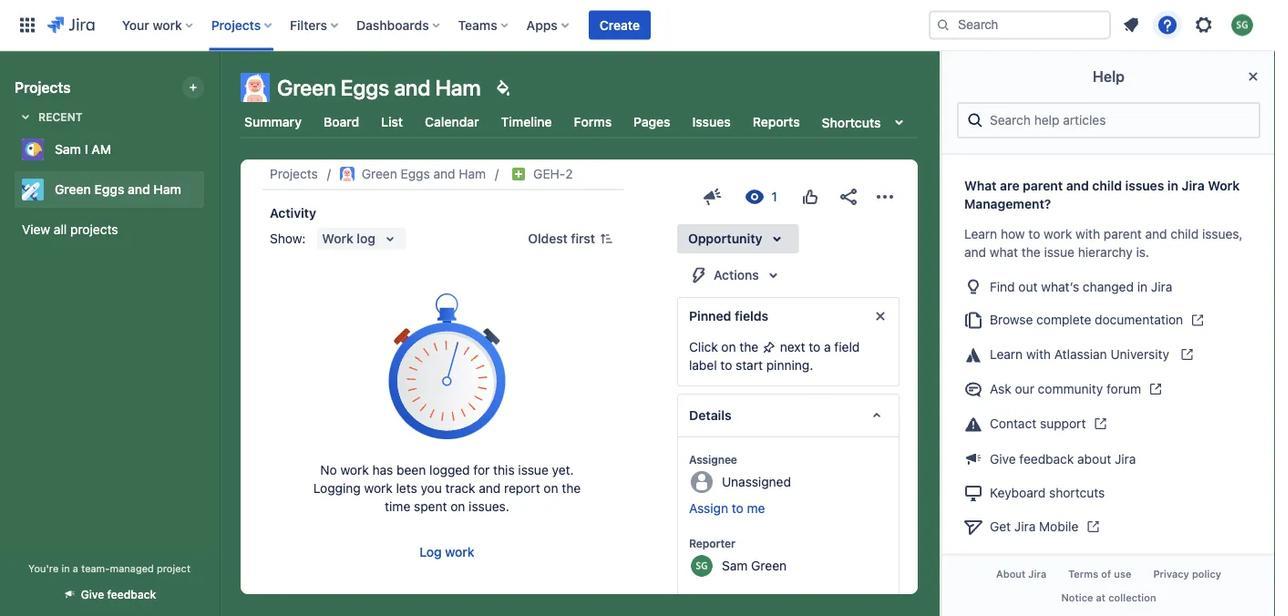 Task type: describe. For each thing, give the bounding box(es) containing it.
settings
[[975, 114, 1023, 129]]

shortcuts
[[822, 115, 881, 130]]

actions image
[[874, 186, 896, 208]]

project
[[928, 114, 971, 129]]

track
[[445, 481, 475, 496]]

pinned fields
[[689, 309, 769, 324]]

hide message image
[[870, 305, 891, 327]]

opportunity
[[688, 231, 763, 246]]

privacy policy link
[[1142, 563, 1232, 586]]

terms
[[1068, 569, 1099, 580]]

ask our community forum
[[990, 381, 1141, 396]]

teams button
[[453, 10, 516, 40]]

sam i am link
[[15, 131, 197, 168]]

jira inside what are parent and child issues in jira work management?
[[1182, 178, 1205, 193]]

summary link
[[241, 106, 305, 139]]

1 horizontal spatial eggs
[[341, 75, 389, 100]]

sidebar navigation image
[[199, 73, 239, 109]]

how
[[1001, 226, 1025, 242]]

green up 'summary'
[[277, 75, 336, 100]]

you're
[[28, 562, 59, 574]]

work log
[[322, 231, 375, 246]]

give feedback
[[81, 588, 156, 601]]

give for give feedback about jira
[[990, 451, 1016, 466]]

your profile and settings image
[[1231, 14, 1253, 36]]

and down calendar link
[[433, 166, 455, 181]]

green right green eggs and ham icon
[[362, 166, 397, 181]]

keyboard
[[990, 485, 1046, 500]]

in inside what are parent and child issues in jira work management?
[[1168, 178, 1179, 193]]

and up view all projects link
[[128, 182, 150, 197]]

am
[[91, 142, 111, 157]]

spent
[[414, 499, 447, 514]]

issues link
[[689, 106, 734, 139]]

feedback for give feedback about jira
[[1019, 451, 1074, 466]]

copy link to issue image
[[569, 166, 584, 180]]

a for field
[[824, 340, 831, 355]]

report
[[504, 481, 540, 496]]

issues
[[1125, 178, 1164, 193]]

sam i am
[[55, 142, 111, 157]]

2 vertical spatial in
[[61, 562, 70, 574]]

issues
[[692, 114, 731, 129]]

tab list containing summary
[[230, 106, 1027, 139]]

complete
[[1037, 312, 1091, 327]]

contact
[[990, 416, 1037, 431]]

at
[[1096, 591, 1106, 603]]

2 horizontal spatial on
[[721, 340, 736, 355]]

0 horizontal spatial green eggs and ham link
[[15, 171, 197, 208]]

contact support link
[[957, 407, 1261, 441]]

dashboards button
[[351, 10, 447, 40]]

1 horizontal spatial the
[[740, 340, 759, 355]]

1 vertical spatial projects
[[15, 79, 71, 96]]

what are parent and child issues in jira work management?
[[964, 178, 1240, 211]]

ham for the right green eggs and ham link
[[459, 166, 486, 181]]

pinned
[[689, 309, 731, 324]]

show:
[[270, 231, 306, 246]]

sam green
[[722, 558, 787, 573]]

reports link
[[749, 106, 804, 139]]

get jira mobile link
[[957, 509, 1261, 544]]

collapse recent projects image
[[15, 106, 36, 128]]

apps
[[527, 17, 558, 32]]

board
[[324, 114, 359, 129]]

no
[[320, 463, 337, 478]]

what
[[964, 178, 997, 193]]

changed
[[1083, 279, 1134, 294]]

click on the
[[689, 340, 762, 355]]

been
[[397, 463, 426, 478]]

parent inside what are parent and child issues in jira work management?
[[1023, 178, 1063, 193]]

documentation
[[1095, 312, 1183, 327]]

reports
[[753, 114, 800, 129]]

eggs for the right green eggs and ham link
[[401, 166, 430, 181]]

2 vertical spatial on
[[451, 499, 465, 514]]

issues,
[[1202, 226, 1243, 242]]

time
[[385, 499, 410, 514]]

help
[[1093, 68, 1125, 85]]

learn with atlassian university link
[[957, 338, 1261, 372]]

log work
[[420, 545, 475, 560]]

atlassian
[[1054, 347, 1107, 362]]

with inside learn how to work with parent and child issues, and what the issue hierarchy is.
[[1076, 226, 1100, 242]]

and up is.
[[1145, 226, 1167, 242]]

sam for sam green
[[722, 558, 748, 573]]

vote options: no one has voted for this issue yet. image
[[799, 186, 821, 208]]

has
[[372, 463, 393, 478]]

appswitcher icon image
[[16, 14, 38, 36]]

board link
[[320, 106, 363, 139]]

work down has
[[364, 481, 393, 496]]

about
[[1078, 451, 1111, 466]]

green down reporter pin to top. only you can see pinned fields. image
[[751, 558, 787, 573]]

share image
[[838, 186, 860, 208]]

is.
[[1136, 245, 1149, 260]]

this
[[493, 463, 515, 478]]

add to starred image for sam i am
[[199, 139, 221, 160]]

to down click on the
[[720, 358, 732, 373]]

Search field
[[929, 10, 1111, 40]]

and up list
[[394, 75, 431, 100]]

forum
[[1107, 381, 1141, 396]]

oldest
[[528, 231, 568, 246]]

field
[[834, 340, 860, 355]]

mobile
[[1039, 519, 1079, 534]]

first
[[571, 231, 595, 246]]

browse complete documentation link
[[957, 303, 1261, 338]]

work inside work log popup button
[[322, 231, 353, 246]]

of
[[1101, 569, 1111, 580]]

learn with atlassian university
[[990, 347, 1173, 362]]

about jira
[[996, 569, 1047, 580]]

give for give feedback
[[81, 588, 104, 601]]

actions
[[714, 268, 759, 283]]

eggs for the leftmost green eggs and ham link
[[94, 182, 124, 197]]

give feedback about jira
[[990, 451, 1136, 466]]

projects button
[[206, 10, 279, 40]]

projects
[[70, 222, 118, 237]]

work for no work has been logged for this issue yet. logging work lets you track and report on the time spent on issues.
[[340, 463, 369, 478]]

oldest first
[[528, 231, 595, 246]]

notice at collection
[[1061, 591, 1156, 603]]

use
[[1114, 569, 1132, 580]]

no work has been logged for this issue yet. logging work lets you track and report on the time spent on issues.
[[313, 463, 581, 514]]

log
[[357, 231, 375, 246]]

ham for the leftmost green eggs and ham link
[[153, 182, 181, 197]]

details element
[[677, 394, 900, 438]]

create button
[[589, 10, 651, 40]]

child inside learn how to work with parent and child issues, and what the issue hierarchy is.
[[1171, 226, 1199, 242]]

yet.
[[552, 463, 574, 478]]

search image
[[936, 18, 951, 32]]

your work button
[[116, 10, 200, 40]]

opportunity button
[[677, 224, 799, 253]]

actions button
[[677, 261, 795, 290]]



Task type: locate. For each thing, give the bounding box(es) containing it.
find out what's changed in jira link
[[957, 269, 1261, 303]]

0 vertical spatial child
[[1092, 178, 1122, 193]]

i
[[85, 142, 88, 157]]

issue up report
[[518, 463, 549, 478]]

newest first image
[[599, 232, 613, 246]]

lead image
[[512, 167, 526, 181]]

to right how on the top of the page
[[1029, 226, 1040, 242]]

logging
[[313, 481, 361, 496]]

child left issues,
[[1171, 226, 1199, 242]]

are
[[1000, 178, 1020, 193]]

0 vertical spatial add to starred image
[[199, 139, 221, 160]]

child inside what are parent and child issues in jira work management?
[[1092, 178, 1122, 193]]

our
[[1015, 381, 1034, 396]]

1 vertical spatial sam
[[722, 558, 748, 573]]

0 horizontal spatial projects
[[15, 79, 71, 96]]

1 vertical spatial in
[[1137, 279, 1148, 294]]

apps button
[[521, 10, 576, 40]]

the inside learn how to work with parent and child issues, and what the issue hierarchy is.
[[1022, 245, 1041, 260]]

green
[[277, 75, 336, 100], [362, 166, 397, 181], [55, 182, 91, 197], [751, 558, 787, 573]]

community
[[1038, 381, 1103, 396]]

activity
[[270, 206, 316, 221]]

managed
[[110, 562, 154, 574]]

eggs down list link
[[401, 166, 430, 181]]

green eggs and ham image
[[340, 167, 354, 181]]

next
[[780, 340, 805, 355]]

to inside "button"
[[732, 501, 744, 516]]

Search help articles field
[[984, 104, 1252, 137]]

1 vertical spatial add to starred image
[[199, 179, 221, 201]]

2 vertical spatial the
[[562, 481, 581, 496]]

green eggs and ham link down list link
[[340, 163, 486, 185]]

notifications image
[[1120, 14, 1142, 36]]

1 vertical spatial child
[[1171, 226, 1199, 242]]

green up view all projects
[[55, 182, 91, 197]]

1 horizontal spatial sam
[[722, 558, 748, 573]]

green eggs and ham
[[277, 75, 481, 100], [362, 166, 486, 181], [55, 182, 181, 197]]

pinning.
[[766, 358, 813, 373]]

work inside learn how to work with parent and child issues, and what the issue hierarchy is.
[[1044, 226, 1072, 242]]

projects for projects link
[[270, 166, 318, 181]]

give feedback image
[[702, 186, 724, 208]]

all
[[54, 222, 67, 237]]

1 horizontal spatial green eggs and ham link
[[340, 163, 486, 185]]

get jira mobile
[[990, 519, 1079, 534]]

2 vertical spatial projects
[[270, 166, 318, 181]]

timeline
[[501, 114, 552, 129]]

unassigned
[[722, 474, 791, 489]]

work up logging
[[340, 463, 369, 478]]

0 vertical spatial parent
[[1023, 178, 1063, 193]]

on down yet.
[[544, 481, 558, 496]]

jira image
[[47, 14, 95, 36], [47, 14, 95, 36]]

project
[[157, 562, 190, 574]]

projects for projects dropdown button
[[211, 17, 261, 32]]

pages
[[634, 114, 670, 129]]

1 horizontal spatial projects
[[211, 17, 261, 32]]

0 vertical spatial in
[[1168, 178, 1179, 193]]

and
[[394, 75, 431, 100], [433, 166, 455, 181], [1066, 178, 1089, 193], [128, 182, 150, 197], [1145, 226, 1167, 242], [964, 245, 986, 260], [479, 481, 501, 496]]

feedback down managed
[[107, 588, 156, 601]]

with
[[1076, 226, 1100, 242], [1026, 347, 1051, 362]]

to inside learn how to work with parent and child issues, and what the issue hierarchy is.
[[1029, 226, 1040, 242]]

work for your work
[[153, 17, 182, 32]]

1 vertical spatial learn
[[990, 347, 1023, 362]]

filters
[[290, 17, 327, 32]]

assignee
[[689, 453, 737, 466]]

in up documentation
[[1137, 279, 1148, 294]]

give inside button
[[81, 588, 104, 601]]

start
[[736, 358, 763, 373]]

fields
[[735, 309, 769, 324]]

a left the team-
[[73, 562, 78, 574]]

projects up 'activity'
[[270, 166, 318, 181]]

eggs up board
[[341, 75, 389, 100]]

and up learn how to work with parent and child issues, and what the issue hierarchy is.
[[1066, 178, 1089, 193]]

0 horizontal spatial work
[[322, 231, 353, 246]]

filters button
[[285, 10, 346, 40]]

logged
[[429, 463, 470, 478]]

0 horizontal spatial eggs
[[94, 182, 124, 197]]

set background color image
[[492, 77, 514, 98]]

ask
[[990, 381, 1012, 396]]

find out what's changed in jira
[[990, 279, 1173, 294]]

primary element
[[11, 0, 929, 51]]

green eggs and ham link down the "sam i am" link
[[15, 171, 197, 208]]

0 horizontal spatial the
[[562, 481, 581, 496]]

create project image
[[186, 80, 201, 95]]

with up hierarchy
[[1076, 226, 1100, 242]]

work left log in the left top of the page
[[322, 231, 353, 246]]

1 vertical spatial issue
[[518, 463, 549, 478]]

terms of use
[[1068, 569, 1132, 580]]

issue
[[1044, 245, 1075, 260], [518, 463, 549, 478]]

label
[[689, 358, 717, 373]]

work inside button
[[445, 545, 475, 560]]

keyboard shortcuts link
[[957, 475, 1261, 509]]

0 horizontal spatial give
[[81, 588, 104, 601]]

2 horizontal spatial eggs
[[401, 166, 430, 181]]

banner containing your work
[[0, 0, 1275, 51]]

forms
[[574, 114, 612, 129]]

0 horizontal spatial child
[[1092, 178, 1122, 193]]

1 vertical spatial parent
[[1104, 226, 1142, 242]]

learn up the "what"
[[964, 226, 997, 242]]

work up issues,
[[1208, 178, 1240, 193]]

0 vertical spatial work
[[1208, 178, 1240, 193]]

the down how on the top of the page
[[1022, 245, 1041, 260]]

1 vertical spatial on
[[544, 481, 558, 496]]

1 horizontal spatial give
[[990, 451, 1016, 466]]

feedback for give feedback
[[107, 588, 156, 601]]

notice at collection link
[[1050, 586, 1167, 609]]

feedback up 'keyboard shortcuts'
[[1019, 451, 1074, 466]]

with up our
[[1026, 347, 1051, 362]]

sam for sam i am
[[55, 142, 81, 157]]

0 vertical spatial on
[[721, 340, 736, 355]]

parent inside learn how to work with parent and child issues, and what the issue hierarchy is.
[[1104, 226, 1142, 242]]

in right you're
[[61, 562, 70, 574]]

ham up calendar on the left of page
[[435, 75, 481, 100]]

2 horizontal spatial in
[[1168, 178, 1179, 193]]

1 horizontal spatial child
[[1171, 226, 1199, 242]]

give down the team-
[[81, 588, 104, 601]]

log
[[420, 545, 442, 560]]

to left "me"
[[732, 501, 744, 516]]

and inside no work has been logged for this issue yet. logging work lets you track and report on the time spent on issues.
[[479, 481, 501, 496]]

0 vertical spatial issue
[[1044, 245, 1075, 260]]

work
[[153, 17, 182, 32], [1044, 226, 1072, 242], [340, 463, 369, 478], [364, 481, 393, 496], [445, 545, 475, 560]]

1 horizontal spatial on
[[544, 481, 558, 496]]

notice
[[1061, 591, 1093, 603]]

add to starred image
[[199, 139, 221, 160], [199, 179, 221, 201]]

work right log
[[445, 545, 475, 560]]

summary
[[244, 114, 302, 129]]

a left field
[[824, 340, 831, 355]]

eggs down the "sam i am" link
[[94, 182, 124, 197]]

2
[[565, 166, 573, 181]]

banner
[[0, 0, 1275, 51]]

what's
[[1041, 279, 1079, 294]]

0 horizontal spatial feedback
[[107, 588, 156, 601]]

parent right are
[[1023, 178, 1063, 193]]

help image
[[1157, 14, 1179, 36]]

jira inside button
[[1028, 569, 1047, 580]]

green eggs and ham for the leftmost green eggs and ham link
[[55, 182, 181, 197]]

1 horizontal spatial a
[[824, 340, 831, 355]]

learn inside learn how to work with parent and child issues, and what the issue hierarchy is.
[[964, 226, 997, 242]]

1 add to starred image from the top
[[199, 139, 221, 160]]

child left issues
[[1092, 178, 1122, 193]]

projects up sidebar navigation icon
[[211, 17, 261, 32]]

0 vertical spatial a
[[824, 340, 831, 355]]

view
[[22, 222, 50, 237]]

2 horizontal spatial projects
[[270, 166, 318, 181]]

work inside "dropdown button"
[[153, 17, 182, 32]]

1 horizontal spatial work
[[1208, 178, 1240, 193]]

0 horizontal spatial parent
[[1023, 178, 1063, 193]]

list link
[[378, 106, 407, 139]]

learn for learn with atlassian university
[[990, 347, 1023, 362]]

calendar link
[[421, 106, 483, 139]]

0 vertical spatial the
[[1022, 245, 1041, 260]]

project settings link
[[925, 106, 1027, 139]]

what
[[990, 245, 1018, 260]]

green eggs and ham for the right green eggs and ham link
[[362, 166, 486, 181]]

a
[[824, 340, 831, 355], [73, 562, 78, 574]]

green eggs and ham up view all projects link
[[55, 182, 181, 197]]

close image
[[1242, 66, 1264, 88]]

2 add to starred image from the top
[[199, 179, 221, 201]]

1 vertical spatial work
[[322, 231, 353, 246]]

next to a field label to start pinning.
[[689, 340, 860, 373]]

in right issues
[[1168, 178, 1179, 193]]

project settings
[[928, 114, 1023, 129]]

1 vertical spatial give
[[81, 588, 104, 601]]

issue up the what's
[[1044, 245, 1075, 260]]

green eggs and ham down calendar link
[[362, 166, 486, 181]]

0 horizontal spatial with
[[1026, 347, 1051, 362]]

2 horizontal spatial the
[[1022, 245, 1041, 260]]

1 horizontal spatial parent
[[1104, 226, 1142, 242]]

0 horizontal spatial sam
[[55, 142, 81, 157]]

projects inside dropdown button
[[211, 17, 261, 32]]

1 vertical spatial feedback
[[107, 588, 156, 601]]

projects up collapse recent projects image
[[15, 79, 71, 96]]

reporter pin to top. only you can see pinned fields. image
[[739, 536, 754, 551]]

a for team-
[[73, 562, 78, 574]]

the down yet.
[[562, 481, 581, 496]]

1 horizontal spatial feedback
[[1019, 451, 1074, 466]]

0 vertical spatial projects
[[211, 17, 261, 32]]

1 horizontal spatial issue
[[1044, 245, 1075, 260]]

and up issues.
[[479, 481, 501, 496]]

tab list
[[230, 106, 1027, 139]]

dashboards
[[356, 17, 429, 32]]

add to starred image left projects link
[[199, 179, 221, 201]]

1 vertical spatial a
[[73, 562, 78, 574]]

0 vertical spatial feedback
[[1019, 451, 1074, 466]]

1 horizontal spatial in
[[1137, 279, 1148, 294]]

sam left i
[[55, 142, 81, 157]]

feedback
[[1019, 451, 1074, 466], [107, 588, 156, 601]]

and inside what are parent and child issues in jira work management?
[[1066, 178, 1089, 193]]

list
[[381, 114, 403, 129]]

assign to me
[[689, 501, 765, 516]]

0 horizontal spatial a
[[73, 562, 78, 574]]

the
[[1022, 245, 1041, 260], [740, 340, 759, 355], [562, 481, 581, 496]]

timeline link
[[497, 106, 556, 139]]

the up start
[[740, 340, 759, 355]]

0 horizontal spatial in
[[61, 562, 70, 574]]

add to starred image for green eggs and ham
[[199, 179, 221, 201]]

work right your
[[153, 17, 182, 32]]

0 vertical spatial learn
[[964, 226, 997, 242]]

1 horizontal spatial with
[[1076, 226, 1100, 242]]

privacy policy
[[1153, 569, 1222, 580]]

1 vertical spatial with
[[1026, 347, 1051, 362]]

browse complete documentation
[[990, 312, 1183, 327]]

1 vertical spatial the
[[740, 340, 759, 355]]

ham up view all projects link
[[153, 182, 181, 197]]

ham left lead "image"
[[459, 166, 486, 181]]

issue inside learn how to work with parent and child issues, and what the issue hierarchy is.
[[1044, 245, 1075, 260]]

sam down reporter pin to top. only you can see pinned fields. image
[[722, 558, 748, 573]]

0 horizontal spatial on
[[451, 499, 465, 514]]

on right click
[[721, 340, 736, 355]]

the inside no work has been logged for this issue yet. logging work lets you track and report on the time spent on issues.
[[562, 481, 581, 496]]

on down track
[[451, 499, 465, 514]]

for
[[473, 463, 490, 478]]

feedback inside button
[[107, 588, 156, 601]]

jira
[[1182, 178, 1205, 193], [1151, 279, 1173, 294], [1115, 451, 1136, 466], [1014, 519, 1036, 534], [1028, 569, 1047, 580]]

pages link
[[630, 106, 674, 139]]

browse
[[990, 312, 1033, 327]]

university
[[1111, 347, 1169, 362]]

learn for learn how to work with parent and child issues, and what the issue hierarchy is.
[[964, 226, 997, 242]]

work for log work
[[445, 545, 475, 560]]

projects link
[[270, 163, 318, 185]]

your work
[[122, 17, 182, 32]]

green eggs and ham up list
[[277, 75, 481, 100]]

reporter
[[689, 537, 735, 550]]

add to starred image down sidebar navigation icon
[[199, 139, 221, 160]]

a inside next to a field label to start pinning.
[[824, 340, 831, 355]]

0 vertical spatial give
[[990, 451, 1016, 466]]

and left the "what"
[[964, 245, 986, 260]]

team-
[[81, 562, 110, 574]]

issue inside no work has been logged for this issue yet. logging work lets you track and report on the time spent on issues.
[[518, 463, 549, 478]]

oldest first button
[[517, 228, 624, 250]]

to right "next"
[[809, 340, 821, 355]]

learn down browse
[[990, 347, 1023, 362]]

0 horizontal spatial issue
[[518, 463, 549, 478]]

0 vertical spatial with
[[1076, 226, 1100, 242]]

work inside what are parent and child issues in jira work management?
[[1208, 178, 1240, 193]]

parent up hierarchy
[[1104, 226, 1142, 242]]

you
[[421, 481, 442, 496]]

settings image
[[1193, 14, 1215, 36]]

give down contact
[[990, 451, 1016, 466]]

0 vertical spatial sam
[[55, 142, 81, 157]]

work right how on the top of the page
[[1044, 226, 1072, 242]]

your
[[122, 17, 149, 32]]

geh-2 link
[[533, 163, 573, 185]]

shortcuts button
[[818, 106, 914, 139]]

give feedback button
[[52, 580, 167, 609]]



Task type: vqa. For each thing, say whether or not it's contained in the screenshot.
'recently' within the the Updated recently Link
no



